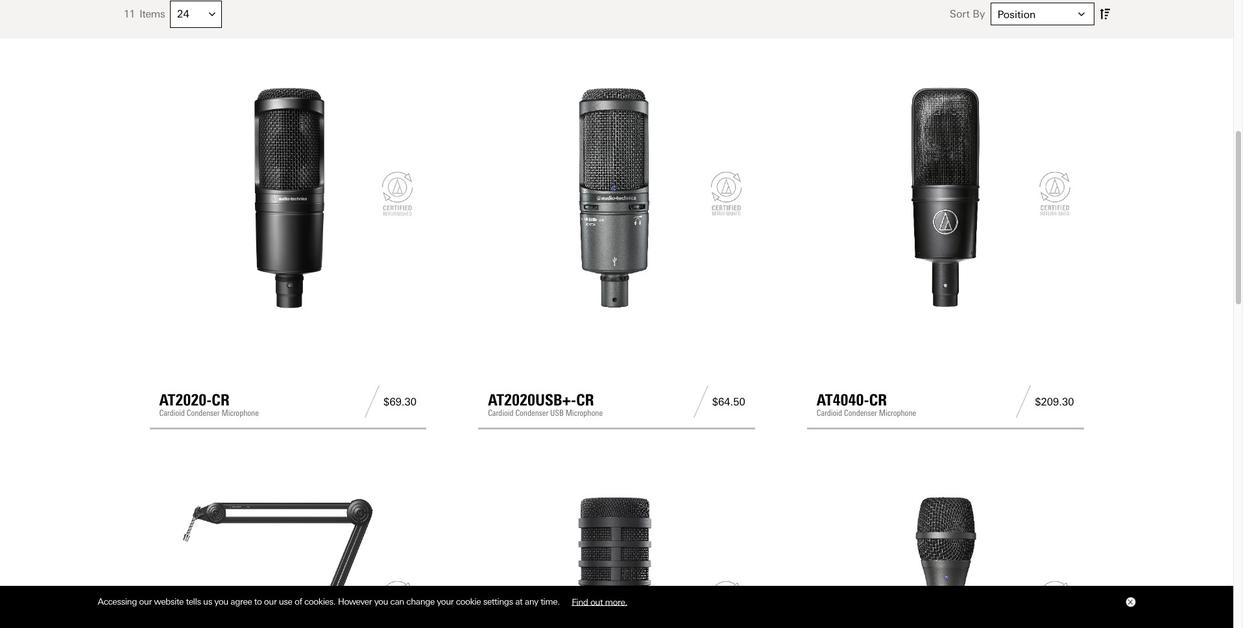 Task type: describe. For each thing, give the bounding box(es) containing it.
microphone for at2020-cr
[[222, 408, 259, 418]]

can
[[390, 597, 404, 607]]

find
[[572, 597, 588, 607]]

agree
[[231, 597, 252, 607]]

microphone for at4040-cr
[[879, 408, 917, 418]]

to
[[254, 597, 262, 607]]

at2020 cr image
[[159, 69, 417, 326]]

1 carrat down image from the left
[[209, 11, 216, 17]]

us
[[203, 597, 212, 607]]

$209.30
[[1035, 396, 1075, 408]]

divider line image for at2020-cr
[[361, 386, 384, 418]]

however
[[338, 597, 372, 607]]

11 items
[[124, 8, 165, 20]]

11
[[124, 8, 135, 20]]

settings
[[483, 597, 513, 607]]

find out more. link
[[562, 592, 637, 612]]

use
[[279, 597, 292, 607]]

2 you from the left
[[374, 597, 388, 607]]

at2005usb cr image
[[817, 478, 1075, 628]]

2 carrat down image from the left
[[1078, 11, 1085, 17]]

at
[[515, 597, 523, 607]]

at4040 cr image
[[817, 69, 1075, 326]]

usb
[[551, 408, 564, 418]]

1 our from the left
[[139, 597, 152, 607]]

cross image
[[1128, 600, 1133, 605]]

1 you from the left
[[214, 597, 228, 607]]

bp40 cr image
[[488, 478, 746, 628]]

website
[[154, 597, 184, 607]]

change
[[407, 597, 435, 607]]

at2020usb+-cr cardioid condenser usb microphone
[[488, 391, 603, 418]]

cookies.
[[304, 597, 336, 607]]

set descending direction image
[[1100, 6, 1110, 22]]

more.
[[605, 597, 628, 607]]

cr for at4040-
[[870, 391, 887, 410]]

at8700 cr image
[[159, 478, 417, 628]]

at4040-cr cardioid condenser microphone
[[817, 391, 917, 418]]



Task type: locate. For each thing, give the bounding box(es) containing it.
condenser for at4040-
[[845, 408, 877, 418]]

1 horizontal spatial condenser
[[516, 408, 549, 418]]

microphone
[[222, 408, 259, 418], [566, 408, 603, 418], [879, 408, 917, 418]]

1 horizontal spatial you
[[374, 597, 388, 607]]

at2020usb+-
[[488, 391, 577, 410]]

you
[[214, 597, 228, 607], [374, 597, 388, 607]]

condenser for at2020-
[[187, 408, 220, 418]]

sort
[[950, 8, 970, 20]]

your
[[437, 597, 454, 607]]

at4040-
[[817, 391, 870, 410]]

cardioid for at2020usb+-cr
[[488, 408, 514, 418]]

2 microphone from the left
[[566, 408, 603, 418]]

1 horizontal spatial carrat down image
[[1078, 11, 1085, 17]]

3 divider line image from the left
[[1013, 386, 1035, 418]]

carrat down image left set descending direction icon
[[1078, 11, 1085, 17]]

divider line image for at2020usb+-cr
[[690, 386, 713, 418]]

cardioid inside 'at2020-cr cardioid condenser microphone'
[[159, 408, 185, 418]]

1 microphone from the left
[[222, 408, 259, 418]]

sort by
[[950, 8, 986, 20]]

cr inside 'at2020-cr cardioid condenser microphone'
[[212, 391, 230, 410]]

1 horizontal spatial cr
[[576, 391, 594, 410]]

cookie
[[456, 597, 481, 607]]

1 divider line image from the left
[[361, 386, 384, 418]]

condenser for at2020usb+-
[[516, 408, 549, 418]]

microphone right 'at2020-'
[[222, 408, 259, 418]]

cr
[[212, 391, 230, 410], [576, 391, 594, 410], [870, 391, 887, 410]]

cr for at2020usb+-
[[576, 391, 594, 410]]

2 horizontal spatial microphone
[[879, 408, 917, 418]]

divider line image for at4040-cr
[[1013, 386, 1035, 418]]

microphone right usb
[[566, 408, 603, 418]]

1 condenser from the left
[[187, 408, 220, 418]]

at2020-cr cardioid condenser microphone
[[159, 391, 259, 418]]

2 horizontal spatial divider line image
[[1013, 386, 1035, 418]]

microphone inside 'at2020-cr cardioid condenser microphone'
[[222, 408, 259, 418]]

cardioid inside at2020usb+-cr cardioid condenser usb microphone
[[488, 408, 514, 418]]

items
[[140, 8, 165, 20]]

$64.50
[[713, 396, 746, 408]]

tells
[[186, 597, 201, 607]]

any
[[525, 597, 539, 607]]

0 horizontal spatial microphone
[[222, 408, 259, 418]]

accessing our website tells us you agree to our use of cookies. however you can change your cookie settings at any time.
[[98, 597, 562, 607]]

cardioid for at2020-cr
[[159, 408, 185, 418]]

1 horizontal spatial microphone
[[566, 408, 603, 418]]

1 cardioid from the left
[[159, 408, 185, 418]]

0 horizontal spatial condenser
[[187, 408, 220, 418]]

3 cr from the left
[[870, 391, 887, 410]]

2 condenser from the left
[[516, 408, 549, 418]]

0 horizontal spatial carrat down image
[[209, 11, 216, 17]]

condenser inside at2020usb+-cr cardioid condenser usb microphone
[[516, 408, 549, 418]]

microphone inside at4040-cr cardioid condenser microphone
[[879, 408, 917, 418]]

accessing
[[98, 597, 137, 607]]

cardioid inside at4040-cr cardioid condenser microphone
[[817, 408, 843, 418]]

1 horizontal spatial our
[[264, 597, 277, 607]]

2 horizontal spatial condenser
[[845, 408, 877, 418]]

microphone right the at4040-
[[879, 408, 917, 418]]

time.
[[541, 597, 560, 607]]

cr for at2020-
[[212, 391, 230, 410]]

by
[[973, 8, 986, 20]]

our right to
[[264, 597, 277, 607]]

carrat down image right the items
[[209, 11, 216, 17]]

0 horizontal spatial you
[[214, 597, 228, 607]]

out
[[591, 597, 603, 607]]

our left website at the left bottom
[[139, 597, 152, 607]]

cardioid for at4040-cr
[[817, 408, 843, 418]]

2 cr from the left
[[576, 391, 594, 410]]

1 horizontal spatial cardioid
[[488, 408, 514, 418]]

2 horizontal spatial cardioid
[[817, 408, 843, 418]]

3 cardioid from the left
[[817, 408, 843, 418]]

2 our from the left
[[264, 597, 277, 607]]

$69.30
[[384, 396, 417, 408]]

2 cardioid from the left
[[488, 408, 514, 418]]

1 horizontal spatial divider line image
[[690, 386, 713, 418]]

condenser
[[187, 408, 220, 418], [516, 408, 549, 418], [845, 408, 877, 418]]

divider line image
[[361, 386, 384, 418], [690, 386, 713, 418], [1013, 386, 1035, 418]]

0 horizontal spatial cr
[[212, 391, 230, 410]]

2 divider line image from the left
[[690, 386, 713, 418]]

cardioid
[[159, 408, 185, 418], [488, 408, 514, 418], [817, 408, 843, 418]]

0 horizontal spatial cardioid
[[159, 408, 185, 418]]

find out more.
[[572, 597, 628, 607]]

condenser inside 'at2020-cr cardioid condenser microphone'
[[187, 408, 220, 418]]

our
[[139, 597, 152, 607], [264, 597, 277, 607]]

cr inside at4040-cr cardioid condenser microphone
[[870, 391, 887, 410]]

2 horizontal spatial cr
[[870, 391, 887, 410]]

carrat down image
[[209, 11, 216, 17], [1078, 11, 1085, 17]]

0 horizontal spatial our
[[139, 597, 152, 607]]

3 microphone from the left
[[879, 408, 917, 418]]

3 condenser from the left
[[845, 408, 877, 418]]

0 horizontal spatial divider line image
[[361, 386, 384, 418]]

cr inside at2020usb+-cr cardioid condenser usb microphone
[[576, 391, 594, 410]]

microphone inside at2020usb+-cr cardioid condenser usb microphone
[[566, 408, 603, 418]]

you left can
[[374, 597, 388, 607]]

at2020-
[[159, 391, 212, 410]]

condenser inside at4040-cr cardioid condenser microphone
[[845, 408, 877, 418]]

of
[[295, 597, 302, 607]]

1 cr from the left
[[212, 391, 230, 410]]

you right us
[[214, 597, 228, 607]]

at2020usb+ cr image
[[488, 69, 746, 326]]



Task type: vqa. For each thing, say whether or not it's contained in the screenshot.
2nd you from left
yes



